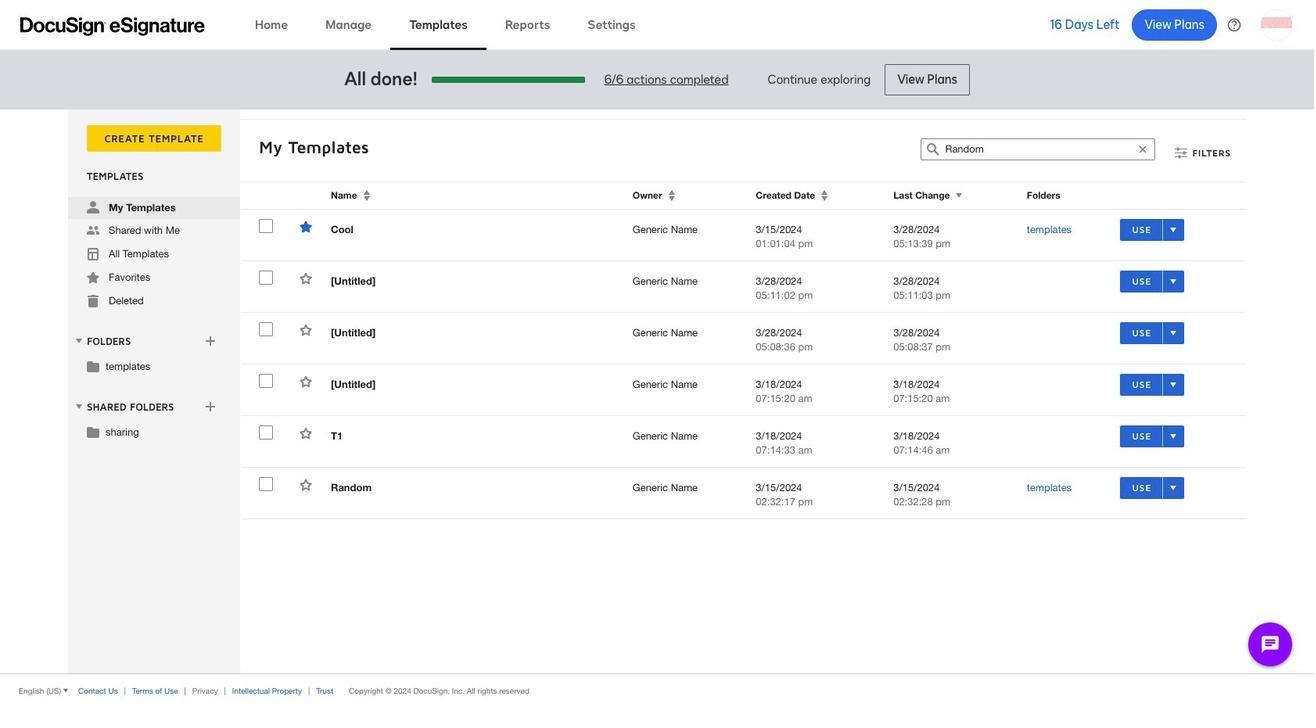 Task type: locate. For each thing, give the bounding box(es) containing it.
add [untitled] to favorites image up add t1 to favorites image
[[300, 375, 312, 388]]

folder image
[[87, 426, 99, 438]]

trash image
[[87, 295, 99, 307]]

0 vertical spatial add [untitled] to favorites image
[[300, 324, 312, 336]]

1 vertical spatial add [untitled] to favorites image
[[300, 375, 312, 388]]

add [untitled] to favorites image
[[300, 324, 312, 336], [300, 375, 312, 388]]

more info region
[[0, 674, 1314, 707]]

add [untitled] to favorites image down add [untitled] to favorites icon
[[300, 324, 312, 336]]

view folders image
[[73, 335, 85, 347]]

docusign esignature image
[[20, 17, 205, 36]]

your uploaded profile image image
[[1261, 9, 1292, 40]]

Search My Templates text field
[[945, 139, 1132, 160]]



Task type: describe. For each thing, give the bounding box(es) containing it.
user image
[[87, 201, 99, 214]]

shared image
[[87, 225, 99, 237]]

1 add [untitled] to favorites image from the top
[[300, 324, 312, 336]]

view shared folders image
[[73, 400, 85, 413]]

remove cool from favorites image
[[300, 221, 312, 233]]

add [untitled] to favorites image
[[300, 272, 312, 285]]

secondary navigation region
[[68, 110, 1250, 674]]

add t1 to favorites image
[[300, 427, 312, 440]]

star filled image
[[87, 271, 99, 284]]

templates image
[[87, 248, 99, 261]]

folder image
[[87, 360, 99, 372]]

add random to favorites image
[[300, 479, 312, 491]]

2 add [untitled] to favorites image from the top
[[300, 375, 312, 388]]



Task type: vqa. For each thing, say whether or not it's contained in the screenshot.
view folders image
yes



